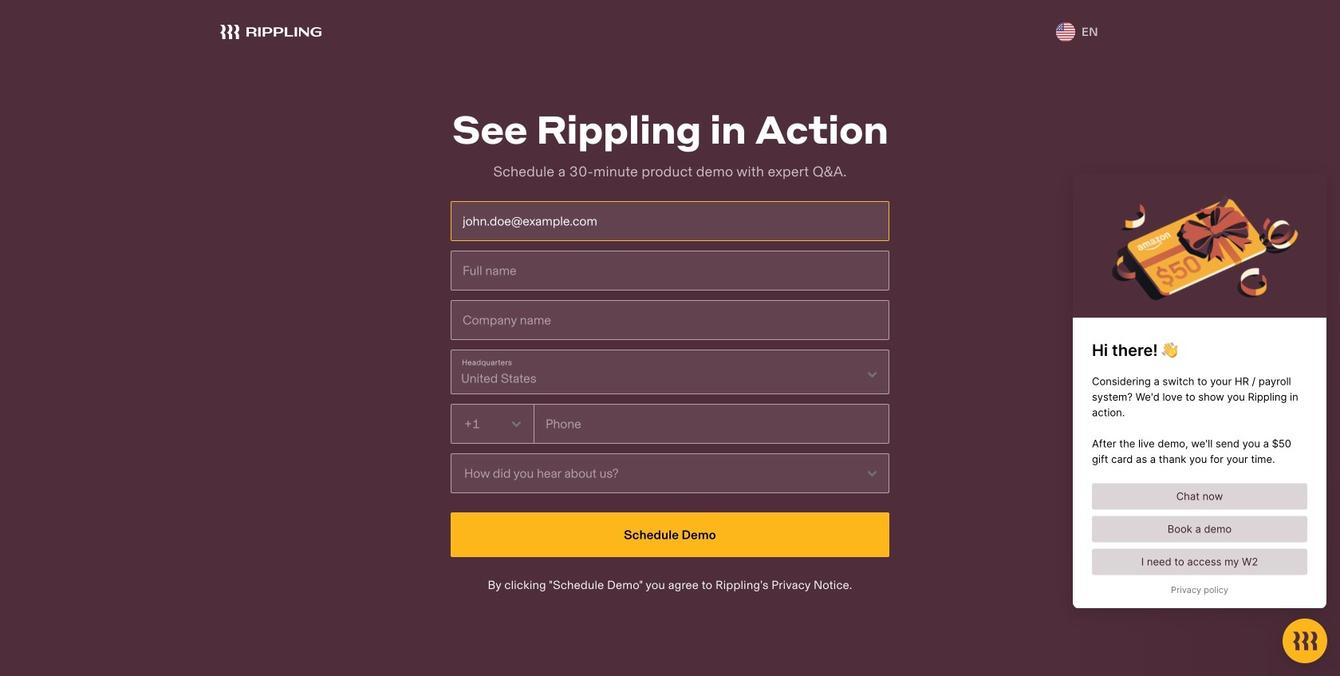 Task type: locate. For each thing, give the bounding box(es) containing it.
None submit
[[451, 512, 890, 557]]

Work email address email field
[[451, 201, 890, 241]]

Phone telephone field
[[534, 404, 890, 444]]

Company name text field
[[451, 300, 890, 340]]

rippling image
[[220, 25, 322, 39]]

Full name text field
[[451, 251, 890, 291]]



